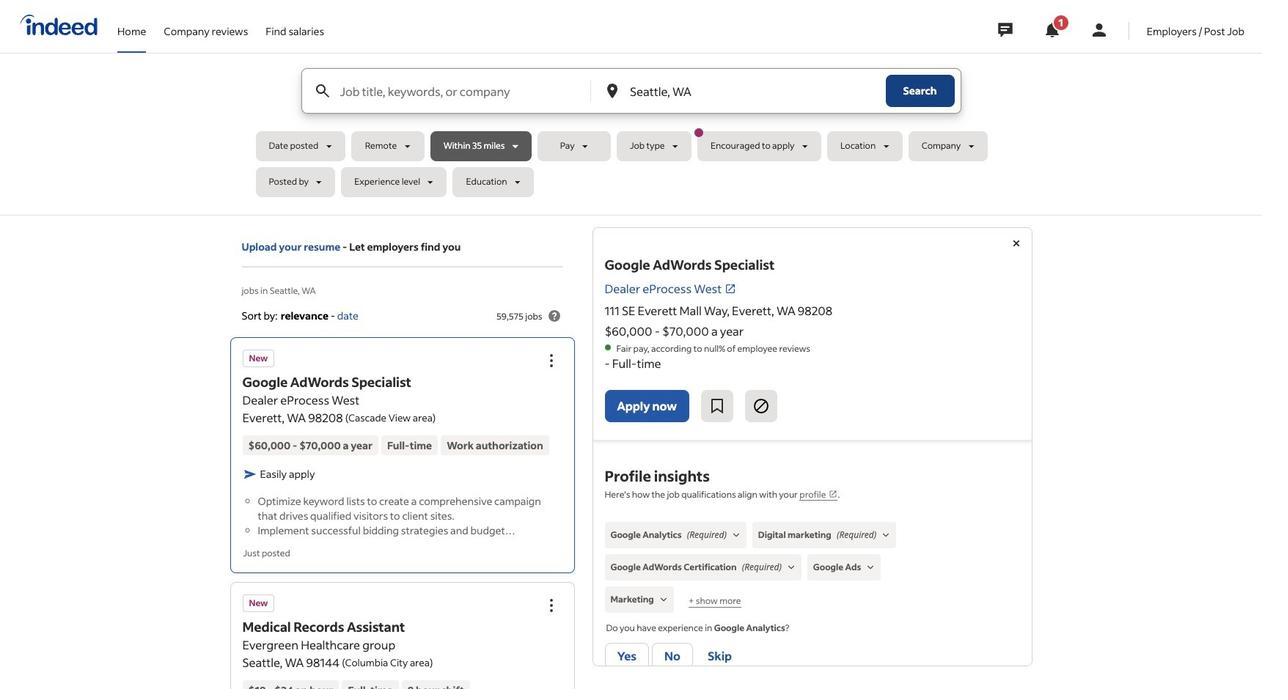 Task type: vqa. For each thing, say whether or not it's contained in the screenshot.
the Dealer eProcess West (opens in a new tab) icon
yes



Task type: describe. For each thing, give the bounding box(es) containing it.
account image
[[1090, 21, 1108, 39]]

profile (opens in a new window) image
[[829, 490, 838, 499]]

save this job image
[[708, 397, 726, 415]]

dealer eprocess west (opens in a new tab) image
[[725, 283, 736, 295]]

search: Job title, keywords, or company text field
[[337, 69, 590, 113]]



Task type: locate. For each thing, give the bounding box(es) containing it.
job actions for medical records assistant is collapsed image
[[542, 597, 560, 614]]

job actions for google adwords specialist is collapsed image
[[542, 352, 560, 370]]

None search field
[[256, 68, 1006, 203]]

missing qualification image
[[730, 529, 743, 542], [879, 529, 893, 542], [785, 561, 798, 574], [657, 593, 670, 606]]

missing qualification image
[[864, 561, 877, 574]]

messages unread count 0 image
[[996, 15, 1015, 45]]

close job details image
[[1007, 235, 1025, 252]]

Edit location text field
[[627, 69, 856, 113]]

not interested image
[[752, 397, 770, 415]]

help icon image
[[545, 307, 563, 325]]



